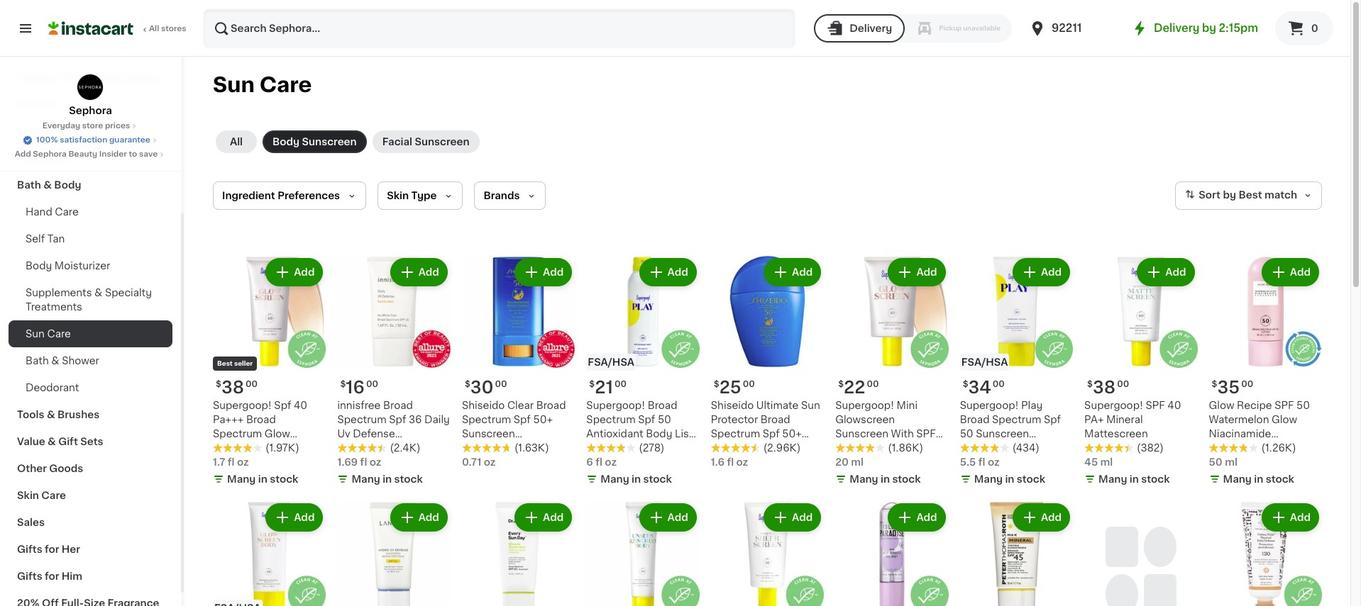 Task type: locate. For each thing, give the bounding box(es) containing it.
0 horizontal spatial 50+
[[533, 415, 553, 425]]

glow inside supergoop! spf 40 pa+++ broad spectrum glow sunscreen
[[265, 430, 290, 440]]

ml right 45 at right
[[1100, 458, 1113, 468]]

in for 1.69 fl oz
[[383, 475, 392, 485]]

2 oz from the left
[[370, 458, 381, 468]]

shiseido for 30
[[462, 401, 505, 411]]

0 vertical spatial sun care
[[213, 75, 312, 95]]

stock for (1.97k)
[[270, 475, 298, 485]]

many down 1.69 fl oz
[[352, 475, 380, 485]]

5 $ from the left
[[1087, 381, 1093, 389]]

spf left '36'
[[389, 415, 406, 425]]

1 many from the left
[[227, 475, 256, 485]]

gift
[[58, 437, 78, 447]]

40 inside supergoop! spf 40 pa+++ broad spectrum glow sunscreen
[[294, 401, 307, 411]]

delivery button
[[814, 14, 905, 43]]

3 oz from the left
[[605, 458, 617, 468]]

everyday inside everyday store prices link
[[42, 122, 80, 130]]

delivery for delivery
[[850, 23, 892, 33]]

supplements & specialty treatments
[[26, 288, 152, 312]]

$ 38 00
[[216, 380, 258, 396], [1087, 380, 1129, 396]]

supergoop! for sunscreen
[[835, 401, 894, 411]]

beauty inside add sephora beauty insider to save link
[[68, 150, 97, 158]]

spf up (278)
[[638, 415, 655, 425]]

(382)
[[1137, 444, 1164, 454]]

mini
[[897, 401, 918, 411]]

00 for glow recipe spf 50 watermelon glow niacinamide sunscreen lotion
[[1241, 381, 1253, 389]]

oz right 6
[[605, 458, 617, 468]]

1 vertical spatial 50+
[[782, 430, 802, 440]]

stock for (434)
[[1017, 475, 1045, 485]]

broad down 34
[[960, 415, 990, 425]]

1 in from the left
[[258, 475, 267, 485]]

many in stock for 6 fl oz
[[601, 475, 672, 485]]

1 horizontal spatial $ 38 00
[[1087, 380, 1129, 396]]

1 horizontal spatial 38
[[1093, 380, 1116, 396]]

by right sort
[[1223, 190, 1236, 200]]

spectrum inside supergoop! play broad spectrum spf 50 sunscreen everyday lotion
[[992, 415, 1041, 425]]

sunscreen inside supergoop! broad spectrum spf 50 antioxidant body list sunscreen
[[586, 444, 639, 454]]

deodorant link
[[9, 375, 172, 402]]

sunscreen inside glow recipe spf 50 watermelon glow niacinamide sunscreen lotion
[[1209, 444, 1262, 454]]

supergoop! inside supergoop! spf 40 pa+ mineral mattescreen
[[1084, 401, 1143, 411]]

by inside delivery by 2:15pm link
[[1202, 23, 1216, 33]]

7 $ from the left
[[714, 381, 719, 389]]

00 right 22
[[867, 381, 879, 389]]

fl right 6
[[596, 458, 602, 468]]

stock down (2.4k)
[[394, 475, 423, 485]]

protector
[[711, 415, 758, 425]]

& down body moisturizer link
[[94, 288, 102, 298]]

best
[[1239, 190, 1262, 200], [217, 361, 233, 367]]

1 vertical spatial best
[[217, 361, 233, 367]]

preferences
[[278, 191, 340, 201]]

0 horizontal spatial $ 38 00
[[216, 380, 258, 396]]

0 horizontal spatial fsa/hsa
[[588, 358, 634, 368]]

all for all stores
[[149, 25, 159, 33]]

shiseido for 25
[[711, 401, 754, 411]]

1 $ 38 00 from the left
[[216, 380, 258, 396]]

1 horizontal spatial all
[[230, 137, 243, 147]]

synchroshield up 0.71 oz
[[462, 444, 533, 454]]

7 stock from the left
[[1266, 475, 1294, 485]]

0 vertical spatial bath
[[17, 180, 41, 190]]

sun care link
[[9, 321, 172, 348]]

product group containing 35
[[1209, 255, 1322, 490]]

7 many in stock from the left
[[1223, 475, 1294, 485]]

in
[[258, 475, 267, 485], [383, 475, 392, 485], [632, 475, 641, 485], [881, 475, 890, 485], [1130, 475, 1139, 485], [1005, 475, 1014, 485], [1254, 475, 1263, 485]]

2 fl from the left
[[360, 458, 367, 468]]

supergoop! for pa+++
[[213, 401, 272, 411]]

ml for 22
[[851, 458, 864, 468]]

2 ml from the left
[[1100, 458, 1113, 468]]

$ 38 00 up pa+
[[1087, 380, 1129, 396]]

5 oz from the left
[[736, 458, 748, 468]]

beauty down satisfaction
[[68, 150, 97, 158]]

broad inside shiseido clear broad spectrum spf 50+ sunscreen synchroshield stick
[[536, 401, 566, 411]]

many for 1.7 fl oz
[[227, 475, 256, 485]]

skin inside dropdown button
[[387, 191, 409, 201]]

00 inside the $ 34 00
[[993, 381, 1005, 389]]

1 fsa/hsa from the left
[[588, 358, 634, 368]]

stock
[[270, 475, 298, 485], [394, 475, 423, 485], [643, 475, 672, 485], [892, 475, 921, 485], [1141, 475, 1170, 485], [1017, 475, 1045, 485], [1266, 475, 1294, 485]]

list
[[675, 430, 693, 440]]

many in stock for 1.69 fl oz
[[352, 475, 423, 485]]

3 fl from the left
[[596, 458, 602, 468]]

7 many from the left
[[1223, 475, 1252, 485]]

sunscreen inside supergoop! play broad spectrum spf 50 sunscreen everyday lotion
[[976, 430, 1029, 440]]

(1.86k)
[[888, 444, 923, 454]]

2 horizontal spatial 40
[[1168, 401, 1181, 411]]

fl for 38
[[228, 458, 235, 468]]

0 horizontal spatial spf
[[916, 430, 936, 440]]

00 inside $ 35 00
[[1241, 381, 1253, 389]]

1 fl from the left
[[228, 458, 235, 468]]

2 $ 38 00 from the left
[[1087, 380, 1129, 396]]

30
[[470, 380, 494, 396]]

9 00 from the left
[[1241, 381, 1253, 389]]

play
[[1021, 401, 1043, 411]]

6 $ from the left
[[465, 381, 470, 389]]

00 for shiseido clear broad spectrum spf 50+ sunscreen synchroshield stick
[[495, 381, 507, 389]]

1 vertical spatial sun care
[[26, 329, 71, 339]]

tools
[[17, 410, 44, 420]]

00 inside $ 25 00
[[743, 381, 755, 389]]

1 horizontal spatial sephora
[[69, 106, 112, 116]]

$ for innisfree broad spectrum spf 36 daily uv defense sunscreen lotion
[[340, 381, 346, 389]]

stock down (1.97k)
[[270, 475, 298, 485]]

skin care link
[[9, 483, 172, 509]]

0 horizontal spatial by
[[1202, 23, 1216, 33]]

supergoop! up pa+++
[[213, 401, 272, 411]]

sunscreen up (434)
[[976, 430, 1029, 440]]

00 right 30
[[495, 381, 507, 389]]

sort by
[[1199, 190, 1236, 200]]

skin for skin type
[[387, 191, 409, 201]]

sun care
[[213, 75, 312, 95], [26, 329, 71, 339]]

3 supergoop! from the left
[[835, 401, 894, 411]]

oz right '5.5' at the right
[[988, 458, 1000, 468]]

many for 45 ml
[[1099, 475, 1127, 485]]

stock for (2.4k)
[[394, 475, 423, 485]]

many down 50 ml
[[1223, 475, 1252, 485]]

4 in from the left
[[881, 475, 890, 485]]

all link
[[216, 131, 257, 153]]

2 horizontal spatial ml
[[1225, 458, 1237, 468]]

skin for skin care
[[17, 491, 39, 501]]

& inside bath & body link
[[43, 180, 52, 190]]

2 00 from the left
[[366, 381, 378, 389]]

brands
[[484, 191, 520, 201]]

body moisturizer
[[26, 261, 110, 271]]

0 vertical spatial sun
[[213, 75, 255, 95]]

care inside hair care link
[[41, 126, 65, 136]]

38 down best seller
[[221, 380, 244, 396]]

2 horizontal spatial glow
[[1272, 415, 1297, 425]]

sun up all link
[[213, 75, 255, 95]]

$ 30 00
[[465, 380, 507, 396]]

3 00 from the left
[[615, 381, 627, 389]]

delivery for delivery by 2:15pm
[[1154, 23, 1200, 33]]

1 horizontal spatial everyday
[[960, 444, 1007, 454]]

many in stock down 1.69 fl oz
[[352, 475, 423, 485]]

4 $ from the left
[[838, 381, 844, 389]]

1 horizontal spatial beauty
[[125, 72, 161, 82]]

oz for 38
[[237, 458, 249, 468]]

00 inside $ 16 00
[[366, 381, 378, 389]]

sephora up store
[[69, 106, 112, 116]]

$ 38 00 for supergoop! spf 40 pa+ mineral mattescreen
[[1087, 380, 1129, 396]]

50+ inside "shiseido ultimate sun protector broad spectrum spf 50+ sunscreen synchroshield lotion"
[[782, 430, 802, 440]]

spectrum inside innisfree broad spectrum spf 36 daily uv defense sunscreen lotion
[[337, 415, 387, 425]]

1 vertical spatial skin
[[17, 491, 39, 501]]

watermelon
[[1209, 415, 1269, 425]]

0 horizontal spatial delivery
[[850, 23, 892, 33]]

2 shiseido from the left
[[711, 401, 754, 411]]

4 stock from the left
[[892, 475, 921, 485]]

all left stores at top left
[[149, 25, 159, 33]]

3 ml from the left
[[1225, 458, 1237, 468]]

00 for innisfree broad spectrum spf 36 daily uv defense sunscreen lotion
[[366, 381, 378, 389]]

care for hair care link
[[41, 126, 65, 136]]

5 many from the left
[[1099, 475, 1127, 485]]

0 horizontal spatial 40
[[294, 401, 307, 411]]

1 $ from the left
[[216, 381, 221, 389]]

50
[[1296, 401, 1310, 411], [658, 415, 671, 425], [960, 430, 973, 440], [1209, 458, 1223, 468]]

1 horizontal spatial fsa/hsa
[[961, 358, 1008, 368]]

$ up supergoop! play broad spectrum spf 50 sunscreen everyday lotion
[[963, 381, 968, 389]]

0 vertical spatial beauty
[[125, 72, 161, 82]]

$ for supergoop! broad spectrum spf 50 antioxidant body list sunscreen
[[589, 381, 595, 389]]

2 many in stock from the left
[[352, 475, 423, 485]]

50 right recipe
[[1296, 401, 1310, 411]]

4 many from the left
[[850, 475, 878, 485]]

6 in from the left
[[1005, 475, 1014, 485]]

5 supergoop! from the left
[[960, 401, 1019, 411]]

1 vertical spatial gifts
[[17, 572, 42, 582]]

sets
[[80, 437, 103, 447]]

2 horizontal spatial spf
[[1275, 401, 1294, 411]]

best inside 'best match sort by' "field"
[[1239, 190, 1262, 200]]

1 00 from the left
[[246, 381, 258, 389]]

0 horizontal spatial all
[[149, 25, 159, 33]]

2 supergoop! from the left
[[586, 401, 645, 411]]

1 horizontal spatial sun care
[[213, 75, 312, 95]]

2 vertical spatial glow
[[265, 430, 290, 440]]

many in stock down (278)
[[601, 475, 672, 485]]

1 vertical spatial synchroshield
[[711, 458, 782, 468]]

many down 6 fl oz
[[601, 475, 629, 485]]

add sephora beauty insider to save
[[15, 150, 158, 158]]

ml down the niacinamide
[[1225, 458, 1237, 468]]

1 vertical spatial beauty
[[68, 150, 97, 158]]

spf inside glow recipe spf 50 watermelon glow niacinamide sunscreen lotion
[[1275, 401, 1294, 411]]

4 00 from the left
[[867, 381, 879, 389]]

in down (434)
[[1005, 475, 1014, 485]]

0 horizontal spatial best
[[217, 361, 233, 367]]

7 in from the left
[[1254, 475, 1263, 485]]

sunscreen up 1.7 fl oz
[[213, 444, 266, 454]]

delivery inside 'delivery' button
[[850, 23, 892, 33]]

2:15pm
[[1219, 23, 1258, 33]]

0.71 oz
[[462, 458, 496, 468]]

value & gift sets
[[17, 437, 103, 447]]

50 down the niacinamide
[[1209, 458, 1223, 468]]

40 inside supergoop! spf 40 pa+ mineral mattescreen
[[1168, 401, 1181, 411]]

in down (1.26k)
[[1254, 475, 1263, 485]]

synchroshield
[[462, 444, 533, 454], [711, 458, 782, 468]]

spf right with
[[916, 430, 936, 440]]

$ for shiseido clear broad spectrum spf 50+ sunscreen synchroshield stick
[[465, 381, 470, 389]]

skin left type
[[387, 191, 409, 201]]

& right tools
[[47, 410, 55, 420]]

sunscreen down the glowscreen
[[835, 430, 888, 440]]

6 stock from the left
[[1017, 475, 1045, 485]]

supergoop! inside supergoop! broad spectrum spf 50 antioxidant body list sunscreen
[[586, 401, 645, 411]]

0 horizontal spatial everyday
[[42, 122, 80, 130]]

00 right 34
[[993, 381, 1005, 389]]

2 many from the left
[[352, 475, 380, 485]]

broad right pa+++
[[246, 415, 276, 425]]

ready
[[89, 72, 122, 82]]

1 supergoop! from the left
[[213, 401, 272, 411]]

1 horizontal spatial spf
[[1146, 401, 1165, 411]]

92211 button
[[1029, 9, 1114, 48]]

sephora down 100%
[[33, 150, 67, 158]]

& inside bath & shower link
[[51, 356, 59, 366]]

oz for 25
[[736, 458, 748, 468]]

shiseido inside shiseido clear broad spectrum spf 50+ sunscreen synchroshield stick
[[462, 401, 505, 411]]

gifts down gifts for her
[[17, 572, 42, 582]]

supergoop!
[[213, 401, 272, 411], [586, 401, 645, 411], [835, 401, 894, 411], [1084, 401, 1143, 411], [960, 401, 1019, 411]]

0 vertical spatial best
[[1239, 190, 1262, 200]]

38 up pa+
[[1093, 380, 1116, 396]]

00
[[246, 381, 258, 389], [366, 381, 378, 389], [615, 381, 627, 389], [867, 381, 879, 389], [1117, 381, 1129, 389], [495, 381, 507, 389], [743, 381, 755, 389], [993, 381, 1005, 389], [1241, 381, 1253, 389]]

everyday up 100%
[[42, 122, 80, 130]]

1 horizontal spatial 40
[[835, 444, 849, 454]]

supergoop! spf 40 pa+ mineral mattescreen
[[1084, 401, 1181, 440]]

8 $ from the left
[[963, 381, 968, 389]]

3 in from the left
[[632, 475, 641, 485]]

glow
[[1209, 401, 1234, 411], [1272, 415, 1297, 425], [265, 430, 290, 440]]

for for him
[[45, 572, 59, 582]]

2 vertical spatial sun
[[801, 401, 820, 411]]

0 vertical spatial skin
[[387, 191, 409, 201]]

self tan
[[26, 234, 65, 244]]

1 horizontal spatial glow
[[1209, 401, 1234, 411]]

7 00 from the left
[[743, 381, 755, 389]]

1 shiseido from the left
[[462, 401, 505, 411]]

$ for supergoop! play broad spectrum spf 50 sunscreen everyday lotion
[[963, 381, 968, 389]]

for left "her"
[[45, 545, 59, 555]]

4 many in stock from the left
[[850, 475, 921, 485]]

1 38 from the left
[[221, 380, 244, 396]]

stock down (382)
[[1141, 475, 1170, 485]]

5 many in stock from the left
[[1099, 475, 1170, 485]]

sunscreen down antioxidant in the bottom of the page
[[586, 444, 639, 454]]

1 horizontal spatial shiseido
[[711, 401, 754, 411]]

beauty right ready
[[125, 72, 161, 82]]

treatments
[[26, 302, 82, 312]]

many in stock for 50 ml
[[1223, 475, 1294, 485]]

6 00 from the left
[[495, 381, 507, 389]]

1 horizontal spatial ml
[[1100, 458, 1113, 468]]

care inside hand care link
[[55, 207, 79, 217]]

00 inside $ 22 00
[[867, 381, 879, 389]]

lotion down (2.96k)
[[785, 458, 816, 468]]

1.7
[[213, 458, 225, 468]]

body right all link
[[272, 137, 300, 147]]

0 vertical spatial by
[[1202, 23, 1216, 33]]

fl right 1.69
[[360, 458, 367, 468]]

broad inside supergoop! broad spectrum spf 50 antioxidant body list sunscreen
[[648, 401, 677, 411]]

shiseido clear broad spectrum spf 50+ sunscreen synchroshield stick
[[462, 401, 566, 454]]

fsa/hsa up the $ 34 00
[[961, 358, 1008, 368]]

lotion down play
[[1009, 444, 1041, 454]]

many in stock
[[227, 475, 298, 485], [352, 475, 423, 485], [601, 475, 672, 485], [850, 475, 921, 485], [1099, 475, 1170, 485], [974, 475, 1045, 485], [1223, 475, 1294, 485]]

many down 5.5 fl oz
[[974, 475, 1003, 485]]

& inside the tools & brushes link
[[47, 410, 55, 420]]

0 vertical spatial everyday
[[42, 122, 80, 130]]

1 vertical spatial for
[[45, 572, 59, 582]]

1 horizontal spatial best
[[1239, 190, 1262, 200]]

2 fsa/hsa from the left
[[961, 358, 1008, 368]]

lotion
[[393, 444, 425, 454], [1009, 444, 1041, 454], [1264, 444, 1296, 454], [785, 458, 816, 468]]

sunscreen up 0.71 oz
[[462, 430, 515, 440]]

1 horizontal spatial delivery
[[1154, 23, 1200, 33]]

clear
[[507, 401, 534, 411]]

body
[[272, 137, 300, 147], [54, 180, 81, 190], [26, 261, 52, 271], [646, 430, 672, 440]]

$ inside $ 30 00
[[465, 381, 470, 389]]

0 horizontal spatial skin
[[17, 491, 39, 501]]

instacart logo image
[[48, 20, 133, 37]]

5 00 from the left
[[1117, 381, 1129, 389]]

2 $ from the left
[[340, 381, 346, 389]]

product group containing 34
[[960, 255, 1073, 490]]

0 vertical spatial glow
[[1209, 401, 1234, 411]]

& left shower at left
[[51, 356, 59, 366]]

2 in from the left
[[383, 475, 392, 485]]

$ inside $ 22 00
[[838, 381, 844, 389]]

1 for from the top
[[45, 545, 59, 555]]

1 vertical spatial everyday
[[960, 444, 1007, 454]]

many in stock for 5.5 fl oz
[[974, 475, 1045, 485]]

1 horizontal spatial synchroshield
[[711, 458, 782, 468]]

care for sun care link
[[47, 329, 71, 339]]

0 horizontal spatial sun
[[26, 329, 45, 339]]

oz
[[237, 458, 249, 468], [370, 458, 381, 468], [605, 458, 617, 468], [484, 458, 496, 468], [736, 458, 748, 468], [988, 458, 1000, 468]]

$ inside $ 25 00
[[714, 381, 719, 389]]

oz for 21
[[605, 458, 617, 468]]

$ inside the $ 21 00
[[589, 381, 595, 389]]

glow up (1.26k)
[[1272, 415, 1297, 425]]

sun inside sun care link
[[26, 329, 45, 339]]

specialty
[[105, 288, 152, 298]]

many for 20 ml
[[850, 475, 878, 485]]

1 vertical spatial by
[[1223, 190, 1236, 200]]

gifts for gifts for him
[[17, 572, 42, 582]]

& for shower
[[51, 356, 59, 366]]

oz for 34
[[988, 458, 1000, 468]]

best for best match
[[1239, 190, 1262, 200]]

00 inside $ 30 00
[[495, 381, 507, 389]]

1 oz from the left
[[237, 458, 249, 468]]

stock down (278)
[[643, 475, 672, 485]]

0 horizontal spatial synchroshield
[[462, 444, 533, 454]]

fl right '5.5' at the right
[[978, 458, 985, 468]]

fl for 16
[[360, 458, 367, 468]]

spectrum
[[337, 415, 387, 425], [586, 415, 636, 425], [462, 415, 511, 425], [992, 415, 1041, 425], [213, 430, 262, 440], [711, 430, 760, 440]]

100%
[[36, 136, 58, 144]]

4 supergoop! from the left
[[1084, 401, 1143, 411]]

0 vertical spatial all
[[149, 25, 159, 33]]

best left seller
[[217, 361, 233, 367]]

hair care
[[17, 126, 65, 136]]

50+ down clear
[[533, 415, 553, 425]]

00 for supergoop! spf 40 pa+ mineral mattescreen
[[1117, 381, 1129, 389]]

2 38 from the left
[[1093, 380, 1116, 396]]

sun care up all link
[[213, 75, 312, 95]]

supergoop! inside supergoop! spf 40 pa+++ broad spectrum glow sunscreen
[[213, 401, 272, 411]]

in for 1.7 fl oz
[[258, 475, 267, 485]]

sephora link
[[69, 74, 112, 118]]

5.5
[[960, 458, 976, 468]]

$ inside $ 16 00
[[340, 381, 346, 389]]

None search field
[[203, 9, 796, 48]]

6 many from the left
[[974, 475, 1003, 485]]

& for gift
[[48, 437, 56, 447]]

sun down the treatments
[[26, 329, 45, 339]]

broad right clear
[[536, 401, 566, 411]]

1 horizontal spatial skin
[[387, 191, 409, 201]]

by inside 'best match sort by' "field"
[[1223, 190, 1236, 200]]

broad inside supergoop! play broad spectrum spf 50 sunscreen everyday lotion
[[960, 415, 990, 425]]

$ for supergoop! spf 40 pa+ mineral mattescreen
[[1087, 381, 1093, 389]]

care inside the skin care link
[[41, 491, 66, 501]]

body up (278)
[[646, 430, 672, 440]]

delivery inside delivery by 2:15pm link
[[1154, 23, 1200, 33]]

bath up hand
[[17, 180, 41, 190]]

$ up the protector
[[714, 381, 719, 389]]

tools & brushes
[[17, 410, 99, 420]]

spf left pa+
[[1044, 415, 1061, 425]]

00 for shiseido ultimate sun protector broad spectrum spf 50+ sunscreen synchroshield lotion
[[743, 381, 755, 389]]

makeup link
[[9, 91, 172, 118]]

1 vertical spatial all
[[230, 137, 243, 147]]

3 stock from the left
[[643, 475, 672, 485]]

shiseido up the protector
[[711, 401, 754, 411]]

0 vertical spatial 50+
[[533, 415, 553, 425]]

supergoop! up "mineral"
[[1084, 401, 1143, 411]]

1 vertical spatial sephora
[[33, 150, 67, 158]]

for left him
[[45, 572, 59, 582]]

& for specialty
[[94, 288, 102, 298]]

5 in from the left
[[1130, 475, 1139, 485]]

0 vertical spatial gifts
[[17, 545, 42, 555]]

5 stock from the left
[[1141, 475, 1170, 485]]

4 fl from the left
[[727, 458, 734, 468]]

00 for supergoop! mini glowscreen sunscreen with spf 40 pa+++
[[867, 381, 879, 389]]

makeup
[[17, 99, 58, 109]]

1 vertical spatial bath
[[26, 356, 49, 366]]

ingredient preferences button
[[213, 182, 366, 210]]

holiday
[[17, 72, 57, 82]]

50+ inside shiseido clear broad spectrum spf 50+ sunscreen synchroshield stick
[[533, 415, 553, 425]]

0 horizontal spatial glow
[[265, 430, 290, 440]]

product group containing 25
[[711, 255, 824, 470]]

supergoop! for spf
[[586, 401, 645, 411]]

shiseido
[[462, 401, 505, 411], [711, 401, 754, 411]]

sales
[[17, 518, 45, 528]]

6 oz from the left
[[988, 458, 1000, 468]]

4 oz from the left
[[484, 458, 496, 468]]

many for 6 fl oz
[[601, 475, 629, 485]]

skin type button
[[378, 182, 463, 210]]

(2.96k)
[[763, 444, 801, 454]]

best match
[[1239, 190, 1297, 200]]

3 $ from the left
[[589, 381, 595, 389]]

synchroshield inside shiseido clear broad spectrum spf 50+ sunscreen synchroshield stick
[[462, 444, 533, 454]]

20
[[835, 458, 849, 468]]

3 many in stock from the left
[[601, 475, 672, 485]]

by for delivery
[[1202, 23, 1216, 33]]

1 ml from the left
[[851, 458, 864, 468]]

broad down ultimate
[[761, 415, 790, 425]]

00 for supergoop! broad spectrum spf 50 antioxidant body list sunscreen
[[615, 381, 627, 389]]

spectrum down pa+++
[[213, 430, 262, 440]]

care inside sun care link
[[47, 329, 71, 339]]

innisfree
[[337, 401, 381, 411]]

ml
[[851, 458, 864, 468], [1100, 458, 1113, 468], [1225, 458, 1237, 468]]

product group containing 22
[[835, 255, 949, 490]]

1 gifts from the top
[[17, 545, 42, 555]]

1.7 fl oz
[[213, 458, 249, 468]]

by
[[1202, 23, 1216, 33], [1223, 190, 1236, 200]]

6 many in stock from the left
[[974, 475, 1045, 485]]

spf inside supergoop! mini glowscreen sunscreen with spf 40 pa+++
[[916, 430, 936, 440]]

1 stock from the left
[[270, 475, 298, 485]]

lotion inside glow recipe spf 50 watermelon glow niacinamide sunscreen lotion
[[1264, 444, 1296, 454]]

00 right the 35
[[1241, 381, 1253, 389]]

& for body
[[43, 180, 52, 190]]

8 00 from the left
[[993, 381, 1005, 389]]

$ 35 00
[[1212, 380, 1253, 396]]

16
[[346, 380, 365, 396]]

5 fl from the left
[[978, 458, 985, 468]]

1 vertical spatial sun
[[26, 329, 45, 339]]

fsa/hsa up the $ 21 00
[[588, 358, 634, 368]]

oz right 0.71
[[484, 458, 496, 468]]

0 vertical spatial synchroshield
[[462, 444, 533, 454]]

by left 2:15pm
[[1202, 23, 1216, 33]]

1 many in stock from the left
[[227, 475, 298, 485]]

delivery
[[1154, 23, 1200, 33], [850, 23, 892, 33]]

$ for shiseido ultimate sun protector broad spectrum spf 50+ sunscreen synchroshield lotion
[[714, 381, 719, 389]]

best for best seller
[[217, 361, 233, 367]]

1 horizontal spatial 50+
[[782, 430, 802, 440]]

2 gifts from the top
[[17, 572, 42, 582]]

hand
[[26, 207, 52, 217]]

spf up (2.96k)
[[763, 430, 780, 440]]

0 horizontal spatial beauty
[[68, 150, 97, 158]]

3 many from the left
[[601, 475, 629, 485]]

00 right 21
[[615, 381, 627, 389]]

care down other goods
[[41, 491, 66, 501]]

& up hand care
[[43, 180, 52, 190]]

spectrum up antioxidant in the bottom of the page
[[586, 415, 636, 425]]

00 inside the $ 21 00
[[615, 381, 627, 389]]

$ 21 00
[[589, 380, 627, 396]]

shiseido inside "shiseido ultimate sun protector broad spectrum spf 50+ sunscreen synchroshield lotion"
[[711, 401, 754, 411]]

0 horizontal spatial 38
[[221, 380, 244, 396]]

antioxidant
[[586, 430, 643, 440]]

everyday up 5.5 fl oz
[[960, 444, 1007, 454]]

$ inside the $ 34 00
[[963, 381, 968, 389]]

in down (382)
[[1130, 475, 1139, 485]]

00 down seller
[[246, 381, 258, 389]]

in down (2.4k)
[[383, 475, 392, 485]]

2 for from the top
[[45, 572, 59, 582]]

& inside supplements & specialty treatments
[[94, 288, 102, 298]]

supplements
[[26, 288, 92, 298]]

0 horizontal spatial shiseido
[[462, 401, 505, 411]]

1 horizontal spatial by
[[1223, 190, 1236, 200]]

many down 20 ml
[[850, 475, 878, 485]]

stock down (1.26k)
[[1266, 475, 1294, 485]]

for for her
[[45, 545, 59, 555]]

2 horizontal spatial sun
[[801, 401, 820, 411]]

product group
[[213, 255, 326, 490], [337, 255, 451, 490], [462, 255, 575, 470], [586, 255, 700, 490], [711, 255, 824, 470], [835, 255, 949, 490], [960, 255, 1073, 490], [1084, 255, 1197, 490], [1209, 255, 1322, 490], [213, 501, 326, 607], [337, 501, 451, 607], [462, 501, 575, 607], [586, 501, 700, 607], [711, 501, 824, 607], [835, 501, 949, 607], [960, 501, 1073, 607], [1209, 501, 1322, 607]]

sunscreen inside supergoop! mini glowscreen sunscreen with spf 40 pa+++
[[835, 430, 888, 440]]

2 stock from the left
[[394, 475, 423, 485]]

spf up (1.97k)
[[274, 401, 291, 411]]

other goods link
[[9, 456, 172, 483]]

supergoop! inside supergoop! play broad spectrum spf 50 sunscreen everyday lotion
[[960, 401, 1019, 411]]

lotion down the niacinamide
[[1264, 444, 1296, 454]]

$ inside $ 35 00
[[1212, 381, 1217, 389]]

50 up '5.5' at the right
[[960, 430, 973, 440]]

stock down (1.86k)
[[892, 475, 921, 485]]

stock down (434)
[[1017, 475, 1045, 485]]

supergoop! inside supergoop! mini glowscreen sunscreen with spf 40 pa+++
[[835, 401, 894, 411]]

many in stock down 5.5 fl oz
[[974, 475, 1045, 485]]

spectrum down play
[[992, 415, 1041, 425]]

45 ml
[[1084, 458, 1113, 468]]

0 horizontal spatial ml
[[851, 458, 864, 468]]

38
[[221, 380, 244, 396], [1093, 380, 1116, 396]]

spf
[[274, 401, 291, 411], [389, 415, 406, 425], [638, 415, 655, 425], [514, 415, 531, 425], [1044, 415, 1061, 425], [763, 430, 780, 440]]

9 $ from the left
[[1212, 381, 1217, 389]]

best left match
[[1239, 190, 1262, 200]]

& inside value & gift sets link
[[48, 437, 56, 447]]

0 vertical spatial for
[[45, 545, 59, 555]]

fl right 1.6
[[727, 458, 734, 468]]



Task type: vqa. For each thing, say whether or not it's contained in the screenshot.
3rd 00 from the right
yes



Task type: describe. For each thing, give the bounding box(es) containing it.
sunscreen right facial
[[415, 137, 469, 147]]

deodorant
[[26, 383, 79, 393]]

spf inside supergoop! broad spectrum spf 50 antioxidant body list sunscreen
[[638, 415, 655, 425]]

stock for (1.26k)
[[1266, 475, 1294, 485]]

many for 1.69 fl oz
[[352, 475, 380, 485]]

pa+
[[1084, 415, 1104, 425]]

value
[[17, 437, 45, 447]]

21
[[595, 380, 613, 396]]

0 horizontal spatial sephora
[[33, 150, 67, 158]]

guarantee
[[109, 136, 150, 144]]

stock for (382)
[[1141, 475, 1170, 485]]

35
[[1217, 380, 1240, 396]]

fl for 34
[[978, 458, 985, 468]]

spf inside supergoop! play broad spectrum spf 50 sunscreen everyday lotion
[[1044, 415, 1061, 425]]

50 ml
[[1209, 458, 1237, 468]]

in for 50 ml
[[1254, 475, 1263, 485]]

holiday party ready beauty link
[[9, 64, 172, 91]]

fl for 25
[[727, 458, 734, 468]]

lotion inside "shiseido ultimate sun protector broad spectrum spf 50+ sunscreen synchroshield lotion"
[[785, 458, 816, 468]]

many for 50 ml
[[1223, 475, 1252, 485]]

in for 45 ml
[[1130, 475, 1139, 485]]

hair care link
[[9, 118, 172, 145]]

product group containing 30
[[462, 255, 575, 470]]

45
[[1084, 458, 1098, 468]]

tools & brushes link
[[9, 402, 172, 429]]

with
[[891, 430, 914, 440]]

body sunscreen link
[[263, 131, 367, 153]]

40 for supergoop! spf 40 pa+++ broad spectrum glow sunscreen
[[294, 401, 307, 411]]

0
[[1311, 23, 1318, 33]]

party
[[59, 72, 87, 82]]

& for brushes
[[47, 410, 55, 420]]

fsa/hsa for 34
[[961, 358, 1008, 368]]

holiday party ready beauty
[[17, 72, 161, 82]]

skin care
[[17, 491, 66, 501]]

1.6
[[711, 458, 725, 468]]

6 fl oz
[[586, 458, 617, 468]]

sunscreen inside innisfree broad spectrum spf 36 daily uv defense sunscreen lotion
[[337, 444, 390, 454]]

(434)
[[1012, 444, 1039, 454]]

supergoop! for spectrum
[[960, 401, 1019, 411]]

supergoop! play broad spectrum spf 50 sunscreen everyday lotion
[[960, 401, 1061, 454]]

in for 6 fl oz
[[632, 475, 641, 485]]

100% satisfaction guarantee button
[[22, 132, 159, 146]]

sun inside "shiseido ultimate sun protector broad spectrum spf 50+ sunscreen synchroshield lotion"
[[801, 401, 820, 411]]

100% satisfaction guarantee
[[36, 136, 150, 144]]

lotion inside innisfree broad spectrum spf 36 daily uv defense sunscreen lotion
[[393, 444, 425, 454]]

ingredient preferences
[[222, 191, 340, 201]]

bath & shower link
[[9, 348, 172, 375]]

seller
[[234, 361, 253, 367]]

(1.26k)
[[1261, 444, 1296, 454]]

bath & body link
[[9, 172, 172, 199]]

in for 5.5 fl oz
[[1005, 475, 1014, 485]]

value & gift sets link
[[9, 429, 172, 456]]

care for hand care link
[[55, 207, 79, 217]]

mineral
[[1106, 415, 1143, 425]]

broad inside innisfree broad spectrum spf 36 daily uv defense sunscreen lotion
[[383, 401, 413, 411]]

ultimate
[[756, 401, 799, 411]]

$ 38 00 for supergoop! spf 40 pa+++ broad spectrum glow sunscreen
[[216, 380, 258, 396]]

supergoop! for pa+
[[1084, 401, 1143, 411]]

0 horizontal spatial sun care
[[26, 329, 71, 339]]

oz for 16
[[370, 458, 381, 468]]

gifts for him link
[[9, 563, 172, 590]]

spectrum inside "shiseido ultimate sun protector broad spectrum spf 50+ sunscreen synchroshield lotion"
[[711, 430, 760, 440]]

spf inside innisfree broad spectrum spf 36 daily uv defense sunscreen lotion
[[389, 415, 406, 425]]

spectrum inside supergoop! spf 40 pa+++ broad spectrum glow sunscreen
[[213, 430, 262, 440]]

shiseido ultimate sun protector broad spectrum spf 50+ sunscreen synchroshield lotion
[[711, 401, 820, 468]]

stock for (278)
[[643, 475, 672, 485]]

gifts for her
[[17, 545, 80, 555]]

sort
[[1199, 190, 1221, 200]]

sunscreen inside shiseido clear broad spectrum spf 50+ sunscreen synchroshield stick
[[462, 430, 515, 440]]

$ for supergoop! mini glowscreen sunscreen with spf 40 pa+++
[[838, 381, 844, 389]]

many in stock for 1.7 fl oz
[[227, 475, 298, 485]]

stick
[[536, 444, 561, 454]]

spectrum inside supergoop! broad spectrum spf 50 antioxidant body list sunscreen
[[586, 415, 636, 425]]

everyday store prices
[[42, 122, 130, 130]]

sunscreen up preferences
[[302, 137, 357, 147]]

to
[[129, 150, 137, 158]]

bath & body
[[17, 180, 81, 190]]

stock for (1.86k)
[[892, 475, 921, 485]]

care up body sunscreen link at the left top of the page
[[259, 75, 312, 95]]

bath for bath & body
[[17, 180, 41, 190]]

type
[[411, 191, 437, 201]]

0.71
[[462, 458, 481, 468]]

body inside supergoop! broad spectrum spf 50 antioxidant body list sunscreen
[[646, 430, 672, 440]]

self tan link
[[9, 226, 172, 253]]

recipe
[[1237, 401, 1272, 411]]

ml for 35
[[1225, 458, 1237, 468]]

0 vertical spatial sephora
[[69, 106, 112, 116]]

Search field
[[204, 10, 794, 47]]

$ for glow recipe spf 50 watermelon glow niacinamide sunscreen lotion
[[1212, 381, 1217, 389]]

bath for bath & shower
[[26, 356, 49, 366]]

$ 22 00
[[838, 380, 879, 396]]

tan
[[47, 234, 65, 244]]

50 inside glow recipe spf 50 watermelon glow niacinamide sunscreen lotion
[[1296, 401, 1310, 411]]

broad inside supergoop! spf 40 pa+++ broad spectrum glow sunscreen
[[246, 415, 276, 425]]

many in stock for 20 ml
[[850, 475, 921, 485]]

by for sort
[[1223, 190, 1236, 200]]

satisfaction
[[60, 136, 107, 144]]

synchroshield inside "shiseido ultimate sun protector broad spectrum spf 50+ sunscreen synchroshield lotion"
[[711, 458, 782, 468]]

brands button
[[474, 182, 546, 210]]

spf inside supergoop! spf 40 pa+ mineral mattescreen
[[1146, 401, 1165, 411]]

hand care link
[[9, 199, 172, 226]]

facial sunscreen
[[382, 137, 469, 147]]

fl for 21
[[596, 458, 602, 468]]

all for all
[[230, 137, 243, 147]]

defense
[[353, 430, 395, 440]]

gifts for gifts for her
[[17, 545, 42, 555]]

in for 20 ml
[[881, 475, 890, 485]]

body up hand care
[[54, 180, 81, 190]]

beauty inside holiday party ready beauty link
[[125, 72, 161, 82]]

40 for supergoop! spf 40 pa+ mineral mattescreen
[[1168, 401, 1181, 411]]

sales link
[[9, 509, 172, 536]]

lotion inside supergoop! play broad spectrum spf 50 sunscreen everyday lotion
[[1009, 444, 1041, 454]]

product group containing 21
[[586, 255, 700, 490]]

her
[[62, 545, 80, 555]]

mattescreen
[[1084, 430, 1148, 440]]

spectrum inside shiseido clear broad spectrum spf 50+ sunscreen synchroshield stick
[[462, 415, 511, 425]]

glow recipe spf 50 watermelon glow niacinamide sunscreen lotion
[[1209, 401, 1310, 454]]

sunscreen inside "shiseido ultimate sun protector broad spectrum spf 50+ sunscreen synchroshield lotion"
[[711, 444, 764, 454]]

ml for 38
[[1100, 458, 1113, 468]]

daily
[[424, 415, 450, 425]]

1 horizontal spatial sun
[[213, 75, 255, 95]]

goods
[[49, 464, 83, 474]]

00 for supergoop! spf 40 pa+++ broad spectrum glow sunscreen
[[246, 381, 258, 389]]

delivery by 2:15pm link
[[1131, 20, 1258, 37]]

sephora logo image
[[77, 74, 104, 101]]

50 inside supergoop! broad spectrum spf 50 antioxidant body list sunscreen
[[658, 415, 671, 425]]

50 inside supergoop! play broad spectrum spf 50 sunscreen everyday lotion
[[960, 430, 973, 440]]

pa+++
[[851, 444, 883, 454]]

1 vertical spatial glow
[[1272, 415, 1297, 425]]

service type group
[[814, 14, 1012, 43]]

product group containing 16
[[337, 255, 451, 490]]

spf inside "shiseido ultimate sun protector broad spectrum spf 50+ sunscreen synchroshield lotion"
[[763, 430, 780, 440]]

broad inside "shiseido ultimate sun protector broad spectrum spf 50+ sunscreen synchroshield lotion"
[[761, 415, 790, 425]]

38 for supergoop! spf 40 pa+++ broad spectrum glow sunscreen
[[221, 380, 244, 396]]

Best match Sort by field
[[1175, 182, 1322, 210]]

fsa/hsa for 21
[[588, 358, 634, 368]]

store
[[82, 122, 103, 130]]

38 for supergoop! spf 40 pa+ mineral mattescreen
[[1093, 380, 1116, 396]]

40 inside supergoop! mini glowscreen sunscreen with spf 40 pa+++
[[835, 444, 849, 454]]

insider
[[99, 150, 127, 158]]

niacinamide
[[1209, 430, 1271, 440]]

uv
[[337, 430, 350, 440]]

self
[[26, 234, 45, 244]]

$ for supergoop! spf 40 pa+++ broad spectrum glow sunscreen
[[216, 381, 221, 389]]

many for 5.5 fl oz
[[974, 475, 1003, 485]]

1.69
[[337, 458, 358, 468]]

him
[[62, 572, 82, 582]]

other
[[17, 464, 47, 474]]

skin type
[[387, 191, 437, 201]]

sunscreen inside supergoop! spf 40 pa+++ broad spectrum glow sunscreen
[[213, 444, 266, 454]]

ingredient
[[222, 191, 275, 201]]

many in stock for 45 ml
[[1099, 475, 1170, 485]]

glowscreen
[[835, 415, 895, 425]]

everyday inside supergoop! play broad spectrum spf 50 sunscreen everyday lotion
[[960, 444, 1007, 454]]

save
[[139, 150, 158, 158]]

care for the skin care link
[[41, 491, 66, 501]]

00 for supergoop! play broad spectrum spf 50 sunscreen everyday lotion
[[993, 381, 1005, 389]]

spf inside shiseido clear broad spectrum spf 50+ sunscreen synchroshield stick
[[514, 415, 531, 425]]

0 button
[[1275, 11, 1333, 45]]

(278)
[[639, 444, 664, 454]]

other goods
[[17, 464, 83, 474]]

spf inside supergoop! spf 40 pa+++ broad spectrum glow sunscreen
[[274, 401, 291, 411]]

body down self
[[26, 261, 52, 271]]



